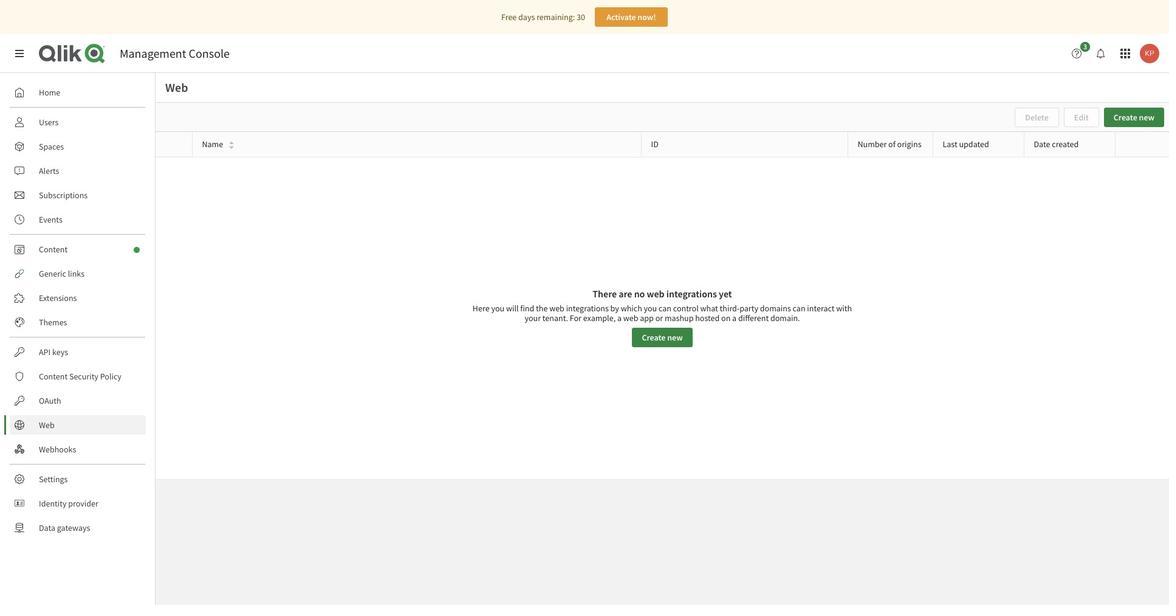 Task type: locate. For each thing, give the bounding box(es) containing it.
webhooks link
[[10, 440, 146, 459]]

can right app
[[659, 303, 672, 314]]

web down management console
[[165, 80, 188, 95]]

content inside "link"
[[39, 244, 68, 255]]

0 vertical spatial content
[[39, 244, 68, 255]]

now!
[[638, 12, 657, 22]]

the
[[536, 303, 548, 314]]

management console
[[120, 46, 230, 61]]

0 horizontal spatial web
[[39, 420, 55, 431]]

1 horizontal spatial create
[[1114, 112, 1138, 123]]

webhooks
[[39, 444, 76, 455]]

1 horizontal spatial web
[[624, 313, 639, 324]]

0 horizontal spatial integrations
[[567, 303, 609, 314]]

you left the will at the left of the page
[[492, 303, 505, 314]]

activate
[[607, 12, 636, 22]]

spaces link
[[10, 137, 146, 156]]

1 vertical spatial content
[[39, 371, 68, 382]]

keys
[[52, 347, 68, 358]]

0 horizontal spatial a
[[618, 313, 622, 324]]

1 vertical spatial new
[[668, 332, 683, 343]]

web down oauth
[[39, 420, 55, 431]]

or
[[656, 313, 663, 324]]

integrations
[[667, 288, 717, 300], [567, 303, 609, 314]]

a
[[618, 313, 622, 324], [733, 313, 737, 324]]

identity provider link
[[10, 494, 146, 513]]

1 vertical spatial create new
[[642, 332, 683, 343]]

1 horizontal spatial can
[[793, 303, 806, 314]]

0 vertical spatial create new button
[[1105, 108, 1165, 127]]

of
[[889, 139, 896, 150]]

1 horizontal spatial you
[[644, 303, 657, 314]]

which
[[621, 303, 643, 314]]

third-
[[720, 303, 740, 314]]

1 you from the left
[[492, 303, 505, 314]]

last updated
[[943, 139, 990, 150]]

for
[[570, 313, 582, 324]]

navigation pane element
[[0, 78, 155, 542]]

0 horizontal spatial you
[[492, 303, 505, 314]]

0 vertical spatial integrations
[[667, 288, 717, 300]]

1 vertical spatial integrations
[[567, 303, 609, 314]]

3 button
[[1068, 42, 1095, 63]]

create
[[1114, 112, 1138, 123], [642, 332, 666, 343]]

2 a from the left
[[733, 313, 737, 324]]

you down no
[[644, 303, 657, 314]]

can left interact at the right bottom of the page
[[793, 303, 806, 314]]

content up generic
[[39, 244, 68, 255]]

example,
[[584, 313, 616, 324]]

0 horizontal spatial web
[[550, 303, 565, 314]]

a right example, at the bottom of the page
[[618, 313, 622, 324]]

1 vertical spatial web
[[39, 420, 55, 431]]

remaining:
[[537, 12, 575, 22]]

api keys link
[[10, 342, 146, 362]]

hosted
[[696, 313, 720, 324]]

0 horizontal spatial create new button
[[633, 328, 693, 347]]

with
[[837, 303, 853, 314]]

days
[[519, 12, 535, 22]]

themes link
[[10, 313, 146, 332]]

subscriptions link
[[10, 185, 146, 205]]

extensions
[[39, 292, 77, 303]]

1 content from the top
[[39, 244, 68, 255]]

0 horizontal spatial can
[[659, 303, 672, 314]]

policy
[[100, 371, 122, 382]]

events link
[[10, 210, 146, 229]]

integrations up control
[[667, 288, 717, 300]]

0 horizontal spatial create new
[[642, 332, 683, 343]]

web
[[165, 80, 188, 95], [39, 420, 55, 431]]

date created
[[1035, 139, 1079, 150]]

web
[[647, 288, 665, 300], [550, 303, 565, 314], [624, 313, 639, 324]]

themes
[[39, 317, 67, 328]]

alerts link
[[10, 161, 146, 181]]

1 vertical spatial create new button
[[633, 328, 693, 347]]

1 horizontal spatial create new
[[1114, 112, 1155, 123]]

1 horizontal spatial web
[[165, 80, 188, 95]]

web right no
[[647, 288, 665, 300]]

1 horizontal spatial create new button
[[1105, 108, 1165, 127]]

generic
[[39, 268, 66, 279]]

data
[[39, 522, 55, 533]]

control
[[674, 303, 699, 314]]

a right on
[[733, 313, 737, 324]]

api keys
[[39, 347, 68, 358]]

id
[[652, 139, 659, 150]]

you
[[492, 303, 505, 314], [644, 303, 657, 314]]

1 horizontal spatial a
[[733, 313, 737, 324]]

1 a from the left
[[618, 313, 622, 324]]

new
[[1140, 112, 1155, 123], [668, 332, 683, 343]]

home link
[[10, 83, 146, 102]]

kendall parks image
[[1141, 44, 1160, 63]]

create new button
[[1105, 108, 1165, 127], [633, 328, 693, 347]]

what
[[701, 303, 719, 314]]

0 vertical spatial create
[[1114, 112, 1138, 123]]

0 vertical spatial create new
[[1114, 112, 1155, 123]]

content down api keys on the bottom left of the page
[[39, 371, 68, 382]]

different
[[739, 313, 769, 324]]

2 content from the top
[[39, 371, 68, 382]]

activate now!
[[607, 12, 657, 22]]

0 vertical spatial new
[[1140, 112, 1155, 123]]

mashup
[[665, 313, 694, 324]]

oauth link
[[10, 391, 146, 410]]

web left app
[[624, 313, 639, 324]]

can
[[659, 303, 672, 314], [793, 303, 806, 314]]

0 horizontal spatial create
[[642, 332, 666, 343]]

1 can from the left
[[659, 303, 672, 314]]

integrations down there at the right top of the page
[[567, 303, 609, 314]]

are
[[619, 288, 633, 300]]

close sidebar menu image
[[15, 49, 24, 58]]

2 can from the left
[[793, 303, 806, 314]]

by
[[611, 303, 620, 314]]

create new
[[1114, 112, 1155, 123], [642, 332, 683, 343]]

spaces
[[39, 141, 64, 152]]

web right the
[[550, 303, 565, 314]]



Task type: vqa. For each thing, say whether or not it's contained in the screenshot.
Content link
yes



Task type: describe. For each thing, give the bounding box(es) containing it.
domains
[[761, 303, 792, 314]]

free
[[502, 12, 517, 22]]

no
[[635, 288, 645, 300]]

new connector image
[[134, 247, 140, 253]]

1 horizontal spatial new
[[1140, 112, 1155, 123]]

content link
[[10, 240, 146, 259]]

console
[[189, 46, 230, 61]]

last
[[943, 139, 958, 150]]

content security policy link
[[10, 367, 146, 386]]

find
[[521, 303, 535, 314]]

icon: caret-up element
[[228, 140, 235, 146]]

generic links
[[39, 268, 85, 279]]

free days remaining: 30
[[502, 12, 586, 22]]

domain.
[[771, 313, 801, 324]]

management
[[120, 46, 186, 61]]

links
[[68, 268, 85, 279]]

data gateways
[[39, 522, 90, 533]]

provider
[[68, 498, 98, 509]]

web link
[[10, 415, 146, 435]]

30
[[577, 12, 586, 22]]

gateways
[[57, 522, 90, 533]]

content for content security policy
[[39, 371, 68, 382]]

will
[[506, 303, 519, 314]]

name
[[202, 139, 223, 150]]

2 horizontal spatial web
[[647, 288, 665, 300]]

icon: caret-down element
[[228, 144, 235, 151]]

icon: caret-down image
[[228, 144, 235, 151]]

activate now! link
[[595, 7, 668, 27]]

icon: caret-up image
[[228, 140, 235, 146]]

date
[[1035, 139, 1051, 150]]

your
[[525, 313, 541, 324]]

here
[[473, 303, 490, 314]]

generic links link
[[10, 264, 146, 283]]

users
[[39, 117, 59, 128]]

extensions link
[[10, 288, 146, 308]]

oauth
[[39, 395, 61, 406]]

identity
[[39, 498, 67, 509]]

on
[[722, 313, 731, 324]]

identity provider
[[39, 498, 98, 509]]

3
[[1084, 42, 1088, 51]]

number
[[858, 139, 887, 150]]

alerts
[[39, 165, 59, 176]]

yet
[[719, 288, 732, 300]]

settings link
[[10, 469, 146, 489]]

updated
[[960, 139, 990, 150]]

home
[[39, 87, 60, 98]]

content security policy
[[39, 371, 122, 382]]

events
[[39, 214, 62, 225]]

web inside navigation pane element
[[39, 420, 55, 431]]

number of origins
[[858, 139, 922, 150]]

0 vertical spatial web
[[165, 80, 188, 95]]

data gateways link
[[10, 518, 146, 538]]

1 horizontal spatial integrations
[[667, 288, 717, 300]]

users link
[[10, 112, 146, 132]]

subscriptions
[[39, 190, 88, 201]]

tenant.
[[543, 313, 569, 324]]

2 you from the left
[[644, 303, 657, 314]]

created
[[1053, 139, 1079, 150]]

there are no web integrations yet here you will find the web integrations by which you can control what third-party domains can interact with your tenant. for example, a web app or mashup hosted on a different domain.
[[473, 288, 853, 324]]

origins
[[898, 139, 922, 150]]

content for content
[[39, 244, 68, 255]]

0 horizontal spatial new
[[668, 332, 683, 343]]

app
[[640, 313, 654, 324]]

interact
[[808, 303, 835, 314]]

api
[[39, 347, 51, 358]]

security
[[69, 371, 98, 382]]

1 vertical spatial create
[[642, 332, 666, 343]]

settings
[[39, 474, 68, 485]]

party
[[740, 303, 759, 314]]

management console element
[[120, 46, 230, 61]]

there
[[593, 288, 617, 300]]



